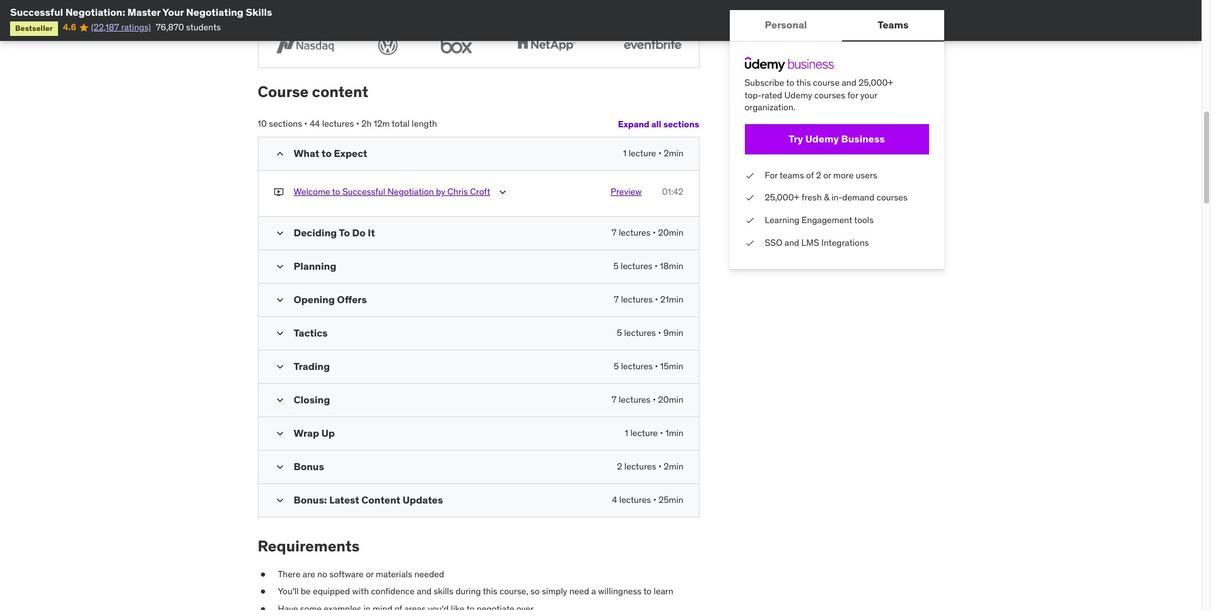 Task type: describe. For each thing, give the bounding box(es) containing it.
• for trading
[[655, 361, 658, 372]]

xsmall image for sso
[[745, 237, 755, 249]]

2min for bonus
[[664, 461, 684, 472]]

so
[[531, 586, 540, 598]]

1 vertical spatial courses
[[877, 192, 908, 203]]

for
[[765, 170, 778, 181]]

welcome to successful negotiation by chris croft
[[294, 186, 490, 197]]

be
[[301, 586, 311, 598]]

learn more
[[268, 0, 675, 17]]

1 horizontal spatial more
[[833, 170, 854, 181]]

top‑rated
[[745, 89, 782, 101]]

small image for wrap up
[[273, 428, 286, 440]]

small image for opening offers
[[273, 294, 286, 307]]

9min
[[664, 327, 684, 339]]

with
[[352, 586, 369, 598]]

small image for tactics
[[273, 327, 286, 340]]

students
[[186, 22, 221, 33]]

2 vertical spatial and
[[417, 586, 432, 598]]

a
[[591, 586, 596, 598]]

course
[[258, 82, 309, 102]]

0 vertical spatial 2
[[816, 170, 821, 181]]

21min
[[660, 294, 684, 305]]

show lecture description image
[[497, 186, 509, 199]]

lectures for bonus: latest content updates
[[619, 495, 651, 506]]

learn
[[652, 0, 675, 5]]

needed
[[414, 569, 444, 580]]

all
[[652, 118, 661, 130]]

updates
[[403, 494, 443, 507]]

closing
[[294, 394, 330, 406]]

lectures for opening offers
[[621, 294, 653, 305]]

learn
[[654, 586, 674, 598]]

organization.
[[745, 102, 796, 113]]

no
[[317, 569, 327, 580]]

15min
[[660, 361, 684, 372]]

fresh
[[802, 192, 822, 203]]

udemy inside subscribe to this course and 25,000+ top‑rated udemy courses for your organization.
[[784, 89, 812, 101]]

demand
[[842, 192, 875, 203]]

skills
[[246, 6, 272, 18]]

expand all sections
[[618, 118, 699, 130]]

(22,187
[[91, 22, 119, 33]]

integrations
[[822, 237, 869, 248]]

or for more
[[823, 170, 831, 181]]

1 for what to expect
[[623, 148, 627, 159]]

you'll be equipped with confidence and skills during this course, so simply need a willingness to learn
[[278, 586, 674, 598]]

negotiation
[[387, 186, 434, 197]]

20min for deciding to do it
[[658, 227, 684, 238]]

xsmall image for you'll
[[258, 586, 268, 599]]

1min
[[665, 428, 684, 439]]

business
[[841, 133, 885, 145]]

lectures right 44
[[322, 118, 354, 129]]

teams
[[878, 19, 909, 31]]

master
[[127, 6, 161, 18]]

lectures for tactics
[[624, 327, 656, 339]]

1 vertical spatial udemy
[[805, 133, 839, 145]]

latest
[[329, 494, 359, 507]]

18min
[[660, 261, 684, 272]]

there are no software or materials needed
[[278, 569, 444, 580]]

(22,187 ratings)
[[91, 22, 151, 33]]

learning engagement tools
[[765, 214, 874, 226]]

76,870 students
[[156, 22, 221, 33]]

lecture for wrap up
[[630, 428, 658, 439]]

0 horizontal spatial successful
[[10, 6, 63, 18]]

nasdaq image
[[268, 34, 341, 58]]

small image for what to expect
[[273, 148, 286, 160]]

learn more link
[[268, 0, 675, 17]]

teams button
[[842, 10, 944, 40]]

what to expect
[[294, 147, 367, 160]]

need
[[569, 586, 589, 598]]

you'll
[[278, 586, 299, 598]]

sections inside expand all sections "dropdown button"
[[663, 118, 699, 130]]

tactics
[[294, 327, 328, 339]]

1 vertical spatial 25,000+
[[765, 192, 800, 203]]

xsmall image for for
[[745, 170, 755, 182]]

try
[[789, 133, 803, 145]]

sso
[[765, 237, 783, 248]]

10 sections • 44 lectures • 2h 12m total length
[[258, 118, 437, 129]]

small image for bonus: latest content updates
[[273, 495, 286, 507]]

subscribe
[[745, 77, 784, 88]]

more inside learn more
[[268, 6, 289, 17]]

preview
[[611, 186, 642, 197]]

of
[[806, 170, 814, 181]]

udemy business image
[[745, 57, 834, 72]]

to for subscribe
[[786, 77, 794, 88]]

do
[[352, 226, 366, 239]]

5 for tactics
[[617, 327, 622, 339]]

length
[[412, 118, 437, 129]]

course,
[[500, 586, 528, 598]]

tools
[[854, 214, 874, 226]]

personal
[[765, 19, 807, 31]]

• for wrap up
[[660, 428, 663, 439]]

lectures for closing
[[619, 394, 651, 406]]

skills
[[434, 586, 453, 598]]

7 lectures • 20min for closing
[[612, 394, 684, 406]]

small image for deciding to do it
[[273, 227, 286, 240]]

volkswagen image
[[374, 34, 402, 58]]

course content
[[258, 82, 368, 102]]

subscribe to this course and 25,000+ top‑rated udemy courses for your organization.
[[745, 77, 893, 113]]

• left 44
[[304, 118, 308, 129]]

croft
[[470, 186, 490, 197]]

box image
[[435, 34, 477, 58]]

10
[[258, 118, 267, 129]]

lms
[[802, 237, 819, 248]]

5 for planning
[[614, 261, 619, 272]]

1 lecture • 1min
[[625, 428, 684, 439]]

small image for closing
[[273, 394, 286, 407]]



Task type: vqa. For each thing, say whether or not it's contained in the screenshot.
Website text field
no



Task type: locate. For each thing, give the bounding box(es) containing it.
2min down 1min
[[664, 461, 684, 472]]

xsmall image left sso at the right top of page
[[745, 237, 755, 249]]

lectures left 9min
[[624, 327, 656, 339]]

4 lectures • 25min
[[612, 495, 684, 506]]

6 small image from the top
[[273, 428, 286, 440]]

1 vertical spatial 5
[[617, 327, 622, 339]]

lectures left 18min at the right of page
[[621, 261, 653, 272]]

1 vertical spatial successful
[[342, 186, 385, 197]]

courses down course at the top of the page
[[814, 89, 845, 101]]

small image left tactics
[[273, 327, 286, 340]]

try udemy business
[[789, 133, 885, 145]]

1 up the 2 lectures • 2min
[[625, 428, 628, 439]]

courses inside subscribe to this course and 25,000+ top‑rated udemy courses for your organization.
[[814, 89, 845, 101]]

this inside subscribe to this course and 25,000+ top‑rated udemy courses for your organization.
[[796, 77, 811, 88]]

to inside subscribe to this course and 25,000+ top‑rated udemy courses for your organization.
[[786, 77, 794, 88]]

4 small image from the top
[[273, 361, 286, 373]]

and down needed
[[417, 586, 432, 598]]

1 vertical spatial 1
[[625, 428, 628, 439]]

successful up bestseller
[[10, 6, 63, 18]]

xsmall image
[[745, 170, 755, 182], [273, 186, 284, 198], [745, 192, 755, 204], [745, 214, 755, 227], [258, 604, 268, 611]]

to inside button
[[332, 186, 340, 197]]

lectures left 21min
[[621, 294, 653, 305]]

20min up 18min at the right of page
[[658, 227, 684, 238]]

during
[[456, 586, 481, 598]]

• for bonus
[[658, 461, 662, 472]]

and right sso at the right top of page
[[785, 237, 799, 248]]

or right of
[[823, 170, 831, 181]]

5 lectures • 9min
[[617, 327, 684, 339]]

5 small image from the top
[[273, 394, 286, 407]]

1 horizontal spatial or
[[823, 170, 831, 181]]

0 vertical spatial or
[[823, 170, 831, 181]]

2 vertical spatial small image
[[273, 461, 286, 474]]

sections right 10
[[269, 118, 302, 129]]

3 small image from the top
[[273, 261, 286, 273]]

lectures for bonus
[[624, 461, 656, 472]]

to for what
[[322, 147, 332, 160]]

0 vertical spatial more
[[268, 6, 289, 17]]

confidence
[[371, 586, 415, 598]]

by
[[436, 186, 445, 197]]

tab list containing personal
[[730, 10, 944, 42]]

0 vertical spatial 2min
[[664, 148, 684, 159]]

0 horizontal spatial more
[[268, 6, 289, 17]]

2 right of
[[816, 170, 821, 181]]

2 small image from the top
[[273, 327, 286, 340]]

1 vertical spatial 2min
[[664, 461, 684, 472]]

4.6
[[63, 22, 76, 33]]

5 down 5 lectures • 9min
[[614, 361, 619, 372]]

bonus:
[[294, 494, 327, 507]]

76,870
[[156, 22, 184, 33]]

7 lectures • 20min up 5 lectures • 18min
[[612, 227, 684, 238]]

0 vertical spatial successful
[[10, 6, 63, 18]]

or up 'with'
[[366, 569, 374, 580]]

or for materials
[[366, 569, 374, 580]]

sso and lms integrations
[[765, 237, 869, 248]]

equipped
[[313, 586, 350, 598]]

• for what to expect
[[658, 148, 662, 159]]

course
[[813, 77, 840, 88]]

trading
[[294, 360, 330, 373]]

0 vertical spatial and
[[842, 77, 857, 88]]

planning
[[294, 260, 336, 273]]

• for closing
[[653, 394, 656, 406]]

• for deciding to do it
[[653, 227, 656, 238]]

lectures for planning
[[621, 261, 653, 272]]

udemy right try
[[805, 133, 839, 145]]

20min down 15min
[[658, 394, 684, 406]]

lecture
[[629, 148, 656, 159], [630, 428, 658, 439]]

1 vertical spatial or
[[366, 569, 374, 580]]

ratings)
[[121, 22, 151, 33]]

small image left the 'deciding'
[[273, 227, 286, 240]]

and inside subscribe to this course and 25,000+ top‑rated udemy courses for your organization.
[[842, 77, 857, 88]]

1 vertical spatial and
[[785, 237, 799, 248]]

0 vertical spatial 20min
[[658, 227, 684, 238]]

1 vertical spatial xsmall image
[[258, 569, 268, 581]]

lectures up 4 lectures • 25min
[[624, 461, 656, 472]]

successful inside button
[[342, 186, 385, 197]]

44
[[310, 118, 320, 129]]

small image
[[273, 148, 286, 160], [273, 227, 286, 240], [273, 261, 286, 273], [273, 361, 286, 373], [273, 394, 286, 407], [273, 428, 286, 440], [273, 495, 286, 507]]

1 down expand on the top right
[[623, 148, 627, 159]]

• down expand all sections "dropdown button"
[[658, 148, 662, 159]]

• for planning
[[655, 261, 658, 272]]

lectures right 4
[[619, 495, 651, 506]]

• left 2h 12m
[[356, 118, 359, 129]]

1 horizontal spatial and
[[785, 237, 799, 248]]

udemy
[[784, 89, 812, 101], [805, 133, 839, 145]]

small image left closing
[[273, 394, 286, 407]]

0 horizontal spatial this
[[483, 586, 498, 598]]

25min
[[659, 495, 684, 506]]

1 horizontal spatial successful
[[342, 186, 385, 197]]

small image
[[273, 294, 286, 307], [273, 327, 286, 340], [273, 461, 286, 474]]

0 vertical spatial small image
[[273, 294, 286, 307]]

0 horizontal spatial sections
[[269, 118, 302, 129]]

opening offers
[[294, 293, 367, 306]]

1 horizontal spatial this
[[796, 77, 811, 88]]

• for opening offers
[[655, 294, 658, 305]]

netapp image
[[510, 34, 583, 58]]

sections right all
[[663, 118, 699, 130]]

7 lectures • 20min
[[612, 227, 684, 238], [612, 394, 684, 406]]

2 up 4
[[617, 461, 622, 472]]

for teams of 2 or more users
[[765, 170, 877, 181]]

1 2min from the top
[[664, 148, 684, 159]]

2h 12m
[[361, 118, 390, 129]]

7 down 5 lectures • 18min
[[614, 294, 619, 305]]

negotiating
[[186, 6, 243, 18]]

personal button
[[730, 10, 842, 40]]

1 horizontal spatial sections
[[663, 118, 699, 130]]

small image left bonus
[[273, 461, 286, 474]]

1 small image from the top
[[273, 148, 286, 160]]

25,000+ inside subscribe to this course and 25,000+ top‑rated udemy courses for your organization.
[[859, 77, 893, 88]]

7 for to
[[612, 227, 617, 238]]

or
[[823, 170, 831, 181], [366, 569, 374, 580]]

7 small image from the top
[[273, 495, 286, 507]]

0 vertical spatial xsmall image
[[745, 237, 755, 249]]

lectures for trading
[[621, 361, 653, 372]]

25,000+ up your
[[859, 77, 893, 88]]

xsmall image
[[745, 237, 755, 249], [258, 569, 268, 581], [258, 586, 268, 599]]

0 vertical spatial udemy
[[784, 89, 812, 101]]

xsmall image for learning
[[745, 214, 755, 227]]

for
[[848, 89, 858, 101]]

small image left opening
[[273, 294, 286, 307]]

1 vertical spatial 20min
[[658, 394, 684, 406]]

0 vertical spatial 7
[[612, 227, 617, 238]]

software
[[329, 569, 364, 580]]

• up 1 lecture • 1min
[[653, 394, 656, 406]]

7 lectures • 21min
[[614, 294, 684, 305]]

courses right demand on the top of the page
[[877, 192, 908, 203]]

0 vertical spatial lecture
[[629, 148, 656, 159]]

1 7 lectures • 20min from the top
[[612, 227, 684, 238]]

xsmall image for there
[[258, 569, 268, 581]]

bestseller
[[15, 24, 53, 33]]

wrap
[[294, 427, 319, 440]]

welcome
[[294, 186, 330, 197]]

0 vertical spatial this
[[796, 77, 811, 88]]

eventbrite image
[[616, 34, 689, 58]]

small image left bonus:
[[273, 495, 286, 507]]

bonus: latest content updates
[[294, 494, 443, 507]]

lectures for deciding to do it
[[619, 227, 651, 238]]

udemy up the organization.
[[784, 89, 812, 101]]

lectures
[[322, 118, 354, 129], [619, 227, 651, 238], [621, 261, 653, 272], [621, 294, 653, 305], [624, 327, 656, 339], [621, 361, 653, 372], [619, 394, 651, 406], [624, 461, 656, 472], [619, 495, 651, 506]]

3 small image from the top
[[273, 461, 286, 474]]

small image left planning
[[273, 261, 286, 273]]

4
[[612, 495, 617, 506]]

2 vertical spatial xsmall image
[[258, 586, 268, 599]]

to down udemy business image
[[786, 77, 794, 88]]

0 vertical spatial 5
[[614, 261, 619, 272]]

01:42
[[662, 186, 684, 197]]

0 horizontal spatial or
[[366, 569, 374, 580]]

2 7 lectures • 20min from the top
[[612, 394, 684, 406]]

• left 1min
[[660, 428, 663, 439]]

2 vertical spatial 5
[[614, 361, 619, 372]]

7 for offers
[[614, 294, 619, 305]]

learning
[[765, 214, 800, 226]]

2 20min from the top
[[658, 394, 684, 406]]

small image for planning
[[273, 261, 286, 273]]

1 vertical spatial 7 lectures • 20min
[[612, 394, 684, 406]]

1 vertical spatial lecture
[[630, 428, 658, 439]]

• for bonus: latest content updates
[[653, 495, 657, 506]]

sections
[[269, 118, 302, 129], [663, 118, 699, 130]]

successful down expect
[[342, 186, 385, 197]]

0 horizontal spatial courses
[[814, 89, 845, 101]]

more up nasdaq image
[[268, 6, 289, 17]]

materials
[[376, 569, 412, 580]]

1 vertical spatial this
[[483, 586, 498, 598]]

2 horizontal spatial and
[[842, 77, 857, 88]]

1 vertical spatial small image
[[273, 327, 286, 340]]

chris
[[447, 186, 468, 197]]

5 up 7 lectures • 21min
[[614, 261, 619, 272]]

lecture left 1min
[[630, 428, 658, 439]]

wrap up
[[294, 427, 335, 440]]

1 for wrap up
[[625, 428, 628, 439]]

offers
[[337, 293, 367, 306]]

requirements
[[258, 537, 360, 556]]

small image left 'wrap'
[[273, 428, 286, 440]]

simply
[[542, 586, 567, 598]]

lecture for what to expect
[[629, 148, 656, 159]]

teams
[[780, 170, 804, 181]]

expect
[[334, 147, 367, 160]]

to right welcome
[[332, 186, 340, 197]]

this right during at the bottom of the page
[[483, 586, 498, 598]]

2 vertical spatial 7
[[612, 394, 617, 406]]

• left 15min
[[655, 361, 658, 372]]

7 lectures • 20min down 5 lectures • 15min
[[612, 394, 684, 406]]

small image for trading
[[273, 361, 286, 373]]

to for welcome
[[332, 186, 340, 197]]

25,000+ fresh & in-demand courses
[[765, 192, 908, 203]]

7 down preview
[[612, 227, 617, 238]]

total
[[392, 118, 410, 129]]

small image for bonus
[[273, 461, 286, 474]]

your
[[860, 89, 877, 101]]

small image left what
[[273, 148, 286, 160]]

1 sections from the left
[[269, 118, 302, 129]]

0 vertical spatial 25,000+
[[859, 77, 893, 88]]

0 horizontal spatial 25,000+
[[765, 192, 800, 203]]

5 for trading
[[614, 361, 619, 372]]

• down 1 lecture • 1min
[[658, 461, 662, 472]]

1 20min from the top
[[658, 227, 684, 238]]

2 small image from the top
[[273, 227, 286, 240]]

1 horizontal spatial courses
[[877, 192, 908, 203]]

xsmall image left the there
[[258, 569, 268, 581]]

up
[[321, 427, 335, 440]]

5 lectures • 18min
[[614, 261, 684, 272]]

1 vertical spatial 2
[[617, 461, 622, 472]]

• left 18min at the right of page
[[655, 261, 658, 272]]

20min
[[658, 227, 684, 238], [658, 394, 684, 406]]

• left 9min
[[658, 327, 661, 339]]

• up 5 lectures • 18min
[[653, 227, 656, 238]]

0 vertical spatial 7 lectures • 20min
[[612, 227, 684, 238]]

content
[[361, 494, 400, 507]]

and
[[842, 77, 857, 88], [785, 237, 799, 248], [417, 586, 432, 598]]

bonus
[[294, 461, 324, 473]]

7
[[612, 227, 617, 238], [614, 294, 619, 305], [612, 394, 617, 406]]

2min for what to expect
[[664, 148, 684, 159]]

1 vertical spatial 7
[[614, 294, 619, 305]]

lecture down expand on the top right
[[629, 148, 656, 159]]

25,000+ up learning
[[765, 192, 800, 203]]

lectures left 15min
[[621, 361, 653, 372]]

tab list
[[730, 10, 944, 42]]

it
[[368, 226, 375, 239]]

1 vertical spatial more
[[833, 170, 854, 181]]

more left users
[[833, 170, 854, 181]]

what
[[294, 147, 319, 160]]

25,000+
[[859, 77, 893, 88], [765, 192, 800, 203]]

xsmall image left you'll
[[258, 586, 268, 599]]

negotiation:
[[65, 6, 125, 18]]

to left learn
[[644, 586, 652, 598]]

0 horizontal spatial and
[[417, 586, 432, 598]]

2
[[816, 170, 821, 181], [617, 461, 622, 472]]

deciding
[[294, 226, 337, 239]]

more
[[268, 6, 289, 17], [833, 170, 854, 181]]

• left 21min
[[655, 294, 658, 305]]

content
[[312, 82, 368, 102]]

to
[[339, 226, 350, 239]]

and up "for"
[[842, 77, 857, 88]]

1 horizontal spatial 2
[[816, 170, 821, 181]]

lectures down 5 lectures • 15min
[[619, 394, 651, 406]]

2min down expand all sections "dropdown button"
[[664, 148, 684, 159]]

0 vertical spatial 1
[[623, 148, 627, 159]]

2 sections from the left
[[663, 118, 699, 130]]

2min
[[664, 148, 684, 159], [664, 461, 684, 472]]

2 2min from the top
[[664, 461, 684, 472]]

opening
[[294, 293, 335, 306]]

1 horizontal spatial 25,000+
[[859, 77, 893, 88]]

1 small image from the top
[[273, 294, 286, 307]]

lectures up 5 lectures • 18min
[[619, 227, 651, 238]]

0 vertical spatial courses
[[814, 89, 845, 101]]

willingness
[[598, 586, 642, 598]]

5 lectures • 15min
[[614, 361, 684, 372]]

• left 25min on the right of page
[[653, 495, 657, 506]]

0 horizontal spatial 2
[[617, 461, 622, 472]]

expand
[[618, 118, 650, 130]]

5 up 5 lectures • 15min
[[617, 327, 622, 339]]

small image left trading
[[273, 361, 286, 373]]

• for tactics
[[658, 327, 661, 339]]

20min for closing
[[658, 394, 684, 406]]

7 down 5 lectures • 15min
[[612, 394, 617, 406]]

deciding to do it
[[294, 226, 375, 239]]

to right what
[[322, 147, 332, 160]]

are
[[303, 569, 315, 580]]

7 lectures • 20min for deciding to do it
[[612, 227, 684, 238]]

&
[[824, 192, 829, 203]]

this left course at the top of the page
[[796, 77, 811, 88]]

1 lecture • 2min
[[623, 148, 684, 159]]

xsmall image for 25,000+
[[745, 192, 755, 204]]

expand all sections button
[[618, 112, 699, 137]]



